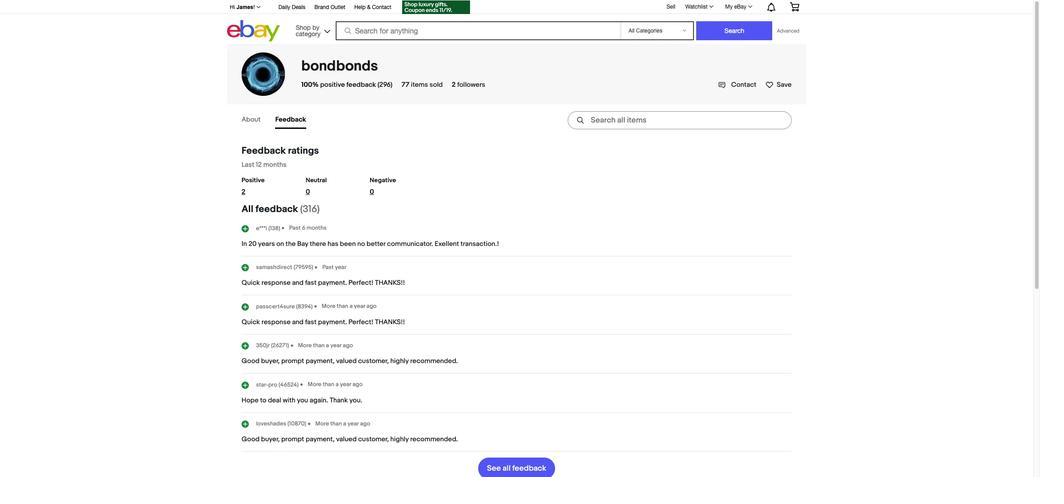 Task type: vqa. For each thing, say whether or not it's contained in the screenshot.


Task type: locate. For each thing, give the bounding box(es) containing it.
2 link
[[242, 188, 283, 200]]

0 link down "negative"
[[370, 188, 411, 200]]

with
[[283, 396, 296, 405]]

1 vertical spatial payment,
[[306, 435, 335, 444]]

ratings
[[288, 145, 319, 157]]

more right "(8394)"
[[322, 303, 336, 310]]

1 good from the top
[[242, 357, 260, 366]]

ebay
[[735, 4, 747, 10]]

0 vertical spatial valued
[[336, 357, 357, 366]]

0 horizontal spatial past
[[289, 225, 301, 232]]

1 payment. from the top
[[318, 279, 347, 287]]

1 vertical spatial quick response and fast payment. perfect! thanks!!
[[242, 318, 405, 327]]

feedback right all
[[513, 464, 547, 473]]

e***i
[[256, 225, 267, 232]]

2 payment. from the top
[[318, 318, 347, 327]]

valued down thank
[[336, 435, 357, 444]]

0 vertical spatial payment,
[[306, 357, 335, 366]]

1 vertical spatial and
[[292, 318, 304, 327]]

(46524)
[[279, 381, 299, 389]]

2 prompt from the top
[[281, 435, 304, 444]]

items
[[411, 81, 428, 89]]

0 inside negative 0
[[370, 188, 374, 196]]

fast down "(8394)"
[[305, 318, 317, 327]]

sell link
[[663, 3, 680, 10]]

1 prompt from the top
[[281, 357, 304, 366]]

than for passcert4sure (8394)
[[337, 303, 349, 310]]

valued for loveshades (10870)
[[336, 435, 357, 444]]

77
[[402, 81, 410, 89]]

good down "350jr"
[[242, 357, 260, 366]]

0 for negative 0
[[370, 188, 374, 196]]

bondbonds link
[[301, 57, 378, 75]]

2 good from the top
[[242, 435, 260, 444]]

you
[[297, 396, 308, 405]]

fast down (79595)
[[305, 279, 317, 287]]

been
[[340, 240, 356, 248]]

0 horizontal spatial 0 link
[[306, 188, 347, 200]]

than right the (26271)
[[313, 342, 325, 349]]

0 vertical spatial fast
[[305, 279, 317, 287]]

0 vertical spatial payment.
[[318, 279, 347, 287]]

2 0 from the left
[[370, 188, 374, 196]]

0 vertical spatial buyer,
[[261, 357, 280, 366]]

0 vertical spatial 2
[[452, 81, 456, 89]]

contact inside "link"
[[372, 4, 392, 10]]

you.
[[350, 396, 362, 405]]

0 link for negative 0
[[370, 188, 411, 200]]

0 vertical spatial quick response and fast payment. perfect! thanks!!
[[242, 279, 405, 287]]

0 inside neutral 0
[[306, 188, 310, 196]]

than for 350jr (26271)
[[313, 342, 325, 349]]

prompt down the (26271)
[[281, 357, 304, 366]]

1 good buyer, prompt payment, valued customer, highly recommended. from the top
[[242, 357, 458, 366]]

2 left followers at the top left of the page
[[452, 81, 456, 89]]

feedback
[[347, 81, 376, 89], [256, 204, 298, 215], [513, 464, 547, 473]]

1 horizontal spatial past
[[322, 264, 334, 271]]

samashdirect (79595)
[[256, 264, 313, 271]]

Search for anything text field
[[337, 22, 619, 39]]

1 vertical spatial valued
[[336, 435, 357, 444]]

hope to deal with you again. thank you.
[[242, 396, 362, 405]]

(10870)
[[288, 421, 306, 428]]

0 horizontal spatial 2
[[242, 188, 246, 196]]

payment, up again.
[[306, 357, 335, 366]]

ago
[[367, 303, 377, 310], [343, 342, 353, 349], [353, 381, 363, 388], [360, 420, 370, 428]]

2 vertical spatial feedback
[[513, 464, 547, 473]]

0 link
[[306, 188, 347, 200], [370, 188, 411, 200]]

customer,
[[358, 357, 389, 366], [358, 435, 389, 444]]

2 thanks!! from the top
[[375, 318, 405, 327]]

recommended. for (26271)
[[410, 357, 458, 366]]

more than a year ago down past year
[[322, 303, 377, 310]]

response down samashdirect
[[262, 279, 291, 287]]

fast
[[305, 279, 317, 287], [305, 318, 317, 327]]

1 horizontal spatial 0 link
[[370, 188, 411, 200]]

shop by category button
[[292, 20, 333, 40]]

customer, up you. on the left bottom
[[358, 357, 389, 366]]

quick response and fast payment. perfect! thanks!!
[[242, 279, 405, 287], [242, 318, 405, 327]]

None submit
[[697, 21, 773, 40]]

my
[[726, 4, 733, 10]]

feedback up ratings on the left top
[[275, 115, 306, 124]]

2 valued from the top
[[336, 435, 357, 444]]

daily deals
[[279, 4, 306, 10]]

feedback up "(138)"
[[256, 204, 298, 215]]

payment, down (10870)
[[306, 435, 335, 444]]

1 vertical spatial feedback
[[242, 145, 286, 157]]

buyer, down 350jr (26271)
[[261, 357, 280, 366]]

2 down positive
[[242, 188, 246, 196]]

2 payment, from the top
[[306, 435, 335, 444]]

0 vertical spatial recommended.
[[410, 357, 458, 366]]

no
[[358, 240, 365, 248]]

1 payment, from the top
[[306, 357, 335, 366]]

350jr
[[256, 342, 270, 350]]

ago for loveshades (10870)
[[360, 420, 370, 428]]

2 good buyer, prompt payment, valued customer, highly recommended. from the top
[[242, 435, 458, 444]]

2 response from the top
[[262, 318, 291, 327]]

payment,
[[306, 357, 335, 366], [306, 435, 335, 444]]

quick down samashdirect
[[242, 279, 260, 287]]

Search all items field
[[568, 111, 792, 129]]

2 recommended. from the top
[[410, 435, 458, 444]]

1 perfect! from the top
[[349, 279, 374, 287]]

past for the
[[289, 225, 301, 232]]

1 vertical spatial prompt
[[281, 435, 304, 444]]

good down loveshades
[[242, 435, 260, 444]]

good for loveshades (10870)
[[242, 435, 260, 444]]

feedback for see all feedback
[[513, 464, 547, 473]]

1 vertical spatial months
[[307, 225, 327, 232]]

contact right &
[[372, 4, 392, 10]]

communicator.
[[387, 240, 433, 248]]

year for passcert4sure (8394)
[[354, 303, 365, 310]]

tab list
[[242, 112, 321, 129]]

1 buyer, from the top
[[261, 357, 280, 366]]

6
[[302, 225, 306, 232]]

neutral 0
[[306, 177, 327, 196]]

buyer, for loveshades
[[261, 435, 280, 444]]

2 customer, from the top
[[358, 435, 389, 444]]

on
[[277, 240, 284, 248]]

1 vertical spatial perfect!
[[349, 318, 374, 327]]

2 quick from the top
[[242, 318, 260, 327]]

1 0 from the left
[[306, 188, 310, 196]]

2 perfect! from the top
[[349, 318, 374, 327]]

good buyer, prompt payment, valued customer, highly recommended.
[[242, 357, 458, 366], [242, 435, 458, 444]]

0 vertical spatial feedback
[[347, 81, 376, 89]]

0 vertical spatial and
[[292, 279, 304, 287]]

quick response and fast payment. perfect! thanks!! for past year
[[242, 279, 405, 287]]

1 vertical spatial good
[[242, 435, 260, 444]]

0 vertical spatial feedback
[[275, 115, 306, 124]]

0 vertical spatial response
[[262, 279, 291, 287]]

passcert4sure (8394)
[[256, 303, 313, 310]]

customer, for loveshades (10870)
[[358, 435, 389, 444]]

than down thank
[[331, 420, 342, 428]]

1 quick from the top
[[242, 279, 260, 287]]

1 vertical spatial thanks!!
[[375, 318, 405, 327]]

1 vertical spatial fast
[[305, 318, 317, 327]]

good buyer, prompt payment, valued customer, highly recommended. up you. on the left bottom
[[242, 357, 458, 366]]

sell
[[667, 3, 676, 10]]

1 vertical spatial 2
[[242, 188, 246, 196]]

and down (79595)
[[292, 279, 304, 287]]

1 vertical spatial recommended.
[[410, 435, 458, 444]]

your shopping cart image
[[790, 2, 800, 11]]

more than a year ago down thank
[[315, 420, 370, 428]]

loveshades (10870)
[[256, 421, 306, 428]]

valued up thank
[[336, 357, 357, 366]]

past
[[289, 225, 301, 232], [322, 264, 334, 271]]

quick for passcert4sure (8394)
[[242, 318, 260, 327]]

1 and from the top
[[292, 279, 304, 287]]

feedback for feedback
[[275, 115, 306, 124]]

months right 6
[[307, 225, 327, 232]]

1 horizontal spatial contact
[[732, 81, 757, 89]]

100% positive feedback (296)
[[301, 81, 393, 89]]

payment. for more
[[318, 318, 347, 327]]

1 vertical spatial past
[[322, 264, 334, 271]]

more than a year ago down "(8394)"
[[298, 342, 353, 349]]

0 link for neutral 0
[[306, 188, 347, 200]]

0 vertical spatial contact
[[372, 4, 392, 10]]

and down "(8394)"
[[292, 318, 304, 327]]

pro
[[268, 381, 277, 389]]

1 customer, from the top
[[358, 357, 389, 366]]

0 vertical spatial quick
[[242, 279, 260, 287]]

1 recommended. from the top
[[410, 357, 458, 366]]

1 vertical spatial payment.
[[318, 318, 347, 327]]

0 horizontal spatial months
[[263, 161, 287, 169]]

past left 6
[[289, 225, 301, 232]]

quick up "350jr"
[[242, 318, 260, 327]]

0 vertical spatial months
[[263, 161, 287, 169]]

year
[[335, 264, 347, 271], [354, 303, 365, 310], [331, 342, 342, 349], [340, 381, 351, 388], [348, 420, 359, 428]]

payment.
[[318, 279, 347, 287], [318, 318, 347, 327]]

feedback for feedback ratings last 12 months
[[242, 145, 286, 157]]

thanks!! for more than a year ago
[[375, 318, 405, 327]]

quick response and fast payment. perfect! thanks!! down past year
[[242, 279, 405, 287]]

12
[[256, 161, 262, 169]]

0 vertical spatial prompt
[[281, 357, 304, 366]]

2 horizontal spatial feedback
[[513, 464, 547, 473]]

samashdirect
[[256, 264, 292, 271]]

quick
[[242, 279, 260, 287], [242, 318, 260, 327]]

fast for passcert4sure (8394)
[[305, 318, 317, 327]]

2 and from the top
[[292, 318, 304, 327]]

1 horizontal spatial feedback
[[347, 81, 376, 89]]

1 vertical spatial response
[[262, 318, 291, 327]]

0 vertical spatial highly
[[391, 357, 409, 366]]

feedback inside feedback ratings last 12 months
[[242, 145, 286, 157]]

1 quick response and fast payment. perfect! thanks!! from the top
[[242, 279, 405, 287]]

more than a year ago for passcert4sure (8394)
[[322, 303, 377, 310]]

positive
[[320, 81, 345, 89]]

2 inside the positive 2
[[242, 188, 246, 196]]

customer, down you. on the left bottom
[[358, 435, 389, 444]]

more than a year ago up thank
[[308, 381, 363, 388]]

than right "(8394)"
[[337, 303, 349, 310]]

year for loveshades (10870)
[[348, 420, 359, 428]]

1 vertical spatial feedback
[[256, 204, 298, 215]]

good buyer, prompt payment, valued customer, highly recommended. down you. on the left bottom
[[242, 435, 458, 444]]

a
[[350, 303, 353, 310], [326, 342, 329, 349], [336, 381, 339, 388], [343, 420, 346, 428]]

more right the (26271)
[[298, 342, 312, 349]]

advanced link
[[773, 22, 804, 40]]

a for 350jr (26271)
[[326, 342, 329, 349]]

0 vertical spatial past
[[289, 225, 301, 232]]

0 link down 'neutral'
[[306, 188, 347, 200]]

0 down 'neutral'
[[306, 188, 310, 196]]

and
[[292, 279, 304, 287], [292, 318, 304, 327]]

1 highly from the top
[[391, 357, 409, 366]]

than up again.
[[323, 381, 334, 388]]

daily deals link
[[279, 3, 306, 13]]

prompt down (10870)
[[281, 435, 304, 444]]

0 horizontal spatial contact
[[372, 4, 392, 10]]

0
[[306, 188, 310, 196], [370, 188, 374, 196]]

perfect!
[[349, 279, 374, 287], [349, 318, 374, 327]]

ago for star-pro (46524)
[[353, 381, 363, 388]]

0 vertical spatial good
[[242, 357, 260, 366]]

feedback left (296)
[[347, 81, 376, 89]]

1 vertical spatial good buyer, prompt payment, valued customer, highly recommended.
[[242, 435, 458, 444]]

0 horizontal spatial 0
[[306, 188, 310, 196]]

buyer, down loveshades
[[261, 435, 280, 444]]

2 buyer, from the top
[[261, 435, 280, 444]]

account navigation
[[225, 0, 807, 15]]

more up again.
[[308, 381, 322, 388]]

1 vertical spatial quick
[[242, 318, 260, 327]]

2 fast from the top
[[305, 318, 317, 327]]

past 6 months
[[289, 225, 327, 232]]

1 0 link from the left
[[306, 188, 347, 200]]

deal
[[268, 396, 281, 405]]

2 highly from the top
[[391, 435, 409, 444]]

past down has
[[322, 264, 334, 271]]

1 valued from the top
[[336, 357, 357, 366]]

1 vertical spatial customer,
[[358, 435, 389, 444]]

(8394)
[[296, 303, 313, 310]]

contact left save button
[[732, 81, 757, 89]]

year for 350jr (26271)
[[331, 342, 342, 349]]

feedback up 12 in the top of the page
[[242, 145, 286, 157]]

0 vertical spatial thanks!!
[[375, 279, 405, 287]]

(138)
[[269, 225, 280, 232]]

last
[[242, 161, 254, 169]]

1 fast from the top
[[305, 279, 317, 287]]

positive 2
[[242, 177, 265, 196]]

2 quick response and fast payment. perfect! thanks!! from the top
[[242, 318, 405, 327]]

0 vertical spatial customer,
[[358, 357, 389, 366]]

about
[[242, 115, 261, 124]]

contact link
[[719, 81, 757, 89]]

1 vertical spatial buyer,
[[261, 435, 280, 444]]

good for 350jr (26271)
[[242, 357, 260, 366]]

daily
[[279, 4, 290, 10]]

neutral
[[306, 177, 327, 184]]

1 vertical spatial highly
[[391, 435, 409, 444]]

recommended.
[[410, 357, 458, 366], [410, 435, 458, 444]]

0 vertical spatial good buyer, prompt payment, valued customer, highly recommended.
[[242, 357, 458, 366]]

0 down "negative"
[[370, 188, 374, 196]]

ago for passcert4sure (8394)
[[367, 303, 377, 310]]

0 vertical spatial perfect!
[[349, 279, 374, 287]]

response down passcert4sure
[[262, 318, 291, 327]]

2 0 link from the left
[[370, 188, 411, 200]]

1 thanks!! from the top
[[375, 279, 405, 287]]

1 vertical spatial contact
[[732, 81, 757, 89]]

quick response and fast payment. perfect! thanks!! down "(8394)"
[[242, 318, 405, 327]]

more down again.
[[315, 420, 329, 428]]

more than a year ago for star-pro (46524)
[[308, 381, 363, 388]]

1 response from the top
[[262, 279, 291, 287]]

good
[[242, 357, 260, 366], [242, 435, 260, 444]]

shop
[[296, 24, 311, 31]]

1 horizontal spatial months
[[307, 225, 327, 232]]

help & contact
[[355, 4, 392, 10]]

1 horizontal spatial 0
[[370, 188, 374, 196]]

months right 12 in the top of the page
[[263, 161, 287, 169]]



Task type: describe. For each thing, give the bounding box(es) containing it.
save
[[777, 81, 792, 89]]

has
[[328, 240, 339, 248]]

brand
[[315, 4, 329, 10]]

quick for samashdirect (79595)
[[242, 279, 260, 287]]

bondbonds image
[[242, 53, 285, 96]]

in 20 years on the bay there has been no better communicator. exellent transaction.!
[[242, 240, 499, 248]]

help & contact link
[[355, 3, 392, 13]]

shop by category banner
[[225, 0, 807, 44]]

response for passcert4sure
[[262, 318, 291, 327]]

good buyer, prompt payment, valued customer, highly recommended. for 350jr (26271)
[[242, 357, 458, 366]]

exellent
[[435, 240, 459, 248]]

(26271)
[[271, 342, 289, 350]]

payment, for loveshades (10870)
[[306, 435, 335, 444]]

outlet
[[331, 4, 345, 10]]

watchlist
[[686, 4, 708, 10]]

get the coupon image
[[402, 0, 470, 14]]

(79595)
[[294, 264, 313, 271]]

more for loveshades (10870)
[[315, 420, 329, 428]]

perfect! for than
[[349, 318, 374, 327]]

customer, for 350jr (26271)
[[358, 357, 389, 366]]

star-
[[256, 381, 268, 389]]

a for passcert4sure (8394)
[[350, 303, 353, 310]]

and for (79595)
[[292, 279, 304, 287]]

(316)
[[300, 204, 320, 215]]

all feedback (316)
[[242, 204, 320, 215]]

hi james !
[[230, 4, 255, 10]]

feedback for 100% positive feedback (296)
[[347, 81, 376, 89]]

save button
[[766, 79, 792, 89]]

all
[[242, 204, 254, 215]]

none submit inside shop by category banner
[[697, 21, 773, 40]]

more than a year ago for loveshades (10870)
[[315, 420, 370, 428]]

my ebay
[[726, 4, 747, 10]]

20
[[249, 240, 257, 248]]

hope
[[242, 396, 259, 405]]

by
[[313, 24, 320, 31]]

the
[[286, 240, 296, 248]]

hi
[[230, 4, 235, 10]]

help
[[355, 4, 366, 10]]

all
[[503, 464, 511, 473]]

a for loveshades (10870)
[[343, 420, 346, 428]]

than for star-pro (46524)
[[323, 381, 334, 388]]

see all feedback
[[487, 464, 547, 473]]

a for star-pro (46524)
[[336, 381, 339, 388]]

better
[[367, 240, 386, 248]]

in
[[242, 240, 247, 248]]

bay
[[297, 240, 308, 248]]

100%
[[301, 81, 319, 89]]

sold
[[430, 81, 443, 89]]

see
[[487, 464, 501, 473]]

years
[[258, 240, 275, 248]]

(296)
[[378, 81, 393, 89]]

buyer, for 350jr
[[261, 357, 280, 366]]

james
[[237, 4, 254, 10]]

star-pro (46524)
[[256, 381, 299, 389]]

more than a year ago for 350jr (26271)
[[298, 342, 353, 349]]

more for 350jr (26271)
[[298, 342, 312, 349]]

e***i (138)
[[256, 225, 280, 232]]

my ebay link
[[721, 1, 757, 12]]

ago for 350jr (26271)
[[343, 342, 353, 349]]

fast for samashdirect (79595)
[[305, 279, 317, 287]]

&
[[367, 4, 371, 10]]

0 horizontal spatial feedback
[[256, 204, 298, 215]]

transaction.!
[[461, 240, 499, 248]]

brand outlet
[[315, 4, 345, 10]]

months inside feedback ratings last 12 months
[[263, 161, 287, 169]]

to
[[260, 396, 267, 405]]

highly for (26271)
[[391, 357, 409, 366]]

there
[[310, 240, 326, 248]]

past for payment.
[[322, 264, 334, 271]]

advanced
[[777, 28, 800, 33]]

year for star-pro (46524)
[[340, 381, 351, 388]]

quick response and fast payment. perfect! thanks!! for more than a year ago
[[242, 318, 405, 327]]

than for loveshades (10870)
[[331, 420, 342, 428]]

valued for 350jr (26271)
[[336, 357, 357, 366]]

feedback ratings last 12 months
[[242, 145, 319, 169]]

prompt for (10870)
[[281, 435, 304, 444]]

positive
[[242, 177, 265, 184]]

prompt for (26271)
[[281, 357, 304, 366]]

0 for neutral 0
[[306, 188, 310, 196]]

more for star-pro (46524)
[[308, 381, 322, 388]]

payment. for past
[[318, 279, 347, 287]]

response for samashdirect
[[262, 279, 291, 287]]

negative
[[370, 177, 396, 184]]

more for passcert4sure (8394)
[[322, 303, 336, 310]]

shop by category
[[296, 24, 321, 37]]

and for (8394)
[[292, 318, 304, 327]]

loveshades
[[256, 421, 286, 428]]

bondbonds
[[301, 57, 378, 75]]

payment, for 350jr (26271)
[[306, 357, 335, 366]]

highly for (10870)
[[391, 435, 409, 444]]

350jr (26271)
[[256, 342, 289, 350]]

1 horizontal spatial 2
[[452, 81, 456, 89]]

thanks!! for past year
[[375, 279, 405, 287]]

category
[[296, 30, 321, 37]]

past year
[[322, 264, 347, 271]]

negative 0
[[370, 177, 396, 196]]

77 items sold
[[402, 81, 443, 89]]

see all feedback link
[[478, 458, 556, 478]]

recommended. for (10870)
[[410, 435, 458, 444]]

followers
[[457, 81, 486, 89]]

perfect! for year
[[349, 279, 374, 287]]

brand outlet link
[[315, 3, 345, 13]]

deals
[[292, 4, 306, 10]]

passcert4sure
[[256, 303, 295, 310]]

tab list containing about
[[242, 112, 321, 129]]

good buyer, prompt payment, valued customer, highly recommended. for loveshades (10870)
[[242, 435, 458, 444]]

again.
[[310, 396, 328, 405]]

thank
[[330, 396, 348, 405]]



